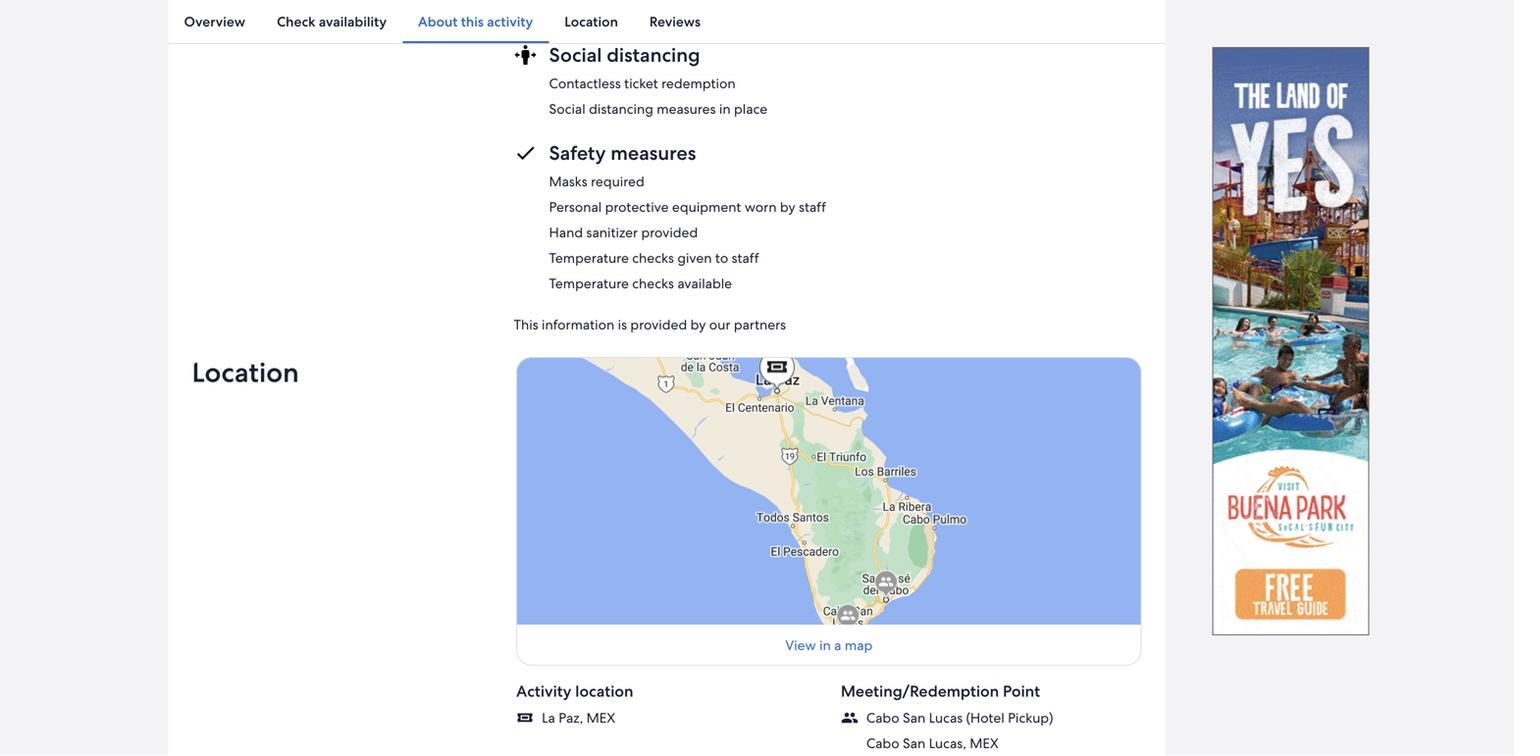 Task type: locate. For each thing, give the bounding box(es) containing it.
mex
[[586, 710, 615, 727], [970, 735, 999, 753]]

list item
[[841, 710, 1142, 753]]

staff right to
[[732, 249, 759, 267]]

equipment
[[672, 198, 741, 216]]

mex down location at the left bottom of page
[[586, 710, 615, 727]]

in left a
[[819, 637, 831, 655]]

about
[[418, 13, 458, 30]]

in left place at the top of the page
[[719, 100, 731, 118]]

medium image for safety
[[514, 141, 537, 165]]

personal protective equipment worn by staff list item
[[549, 198, 1142, 216]]

social up the contactless
[[549, 42, 602, 68]]

0 horizontal spatial staff
[[732, 249, 759, 267]]

surfaces
[[624, 2, 675, 20]]

availability
[[319, 13, 387, 30]]

1 vertical spatial in
[[819, 637, 831, 655]]

0 vertical spatial medium image
[[514, 43, 537, 67]]

cabo
[[866, 710, 899, 727], [866, 735, 899, 753]]

by right the worn
[[780, 198, 795, 216]]

meeting/redemption
[[841, 682, 999, 702]]

check
[[277, 13, 316, 30]]

in
[[719, 100, 731, 118], [819, 637, 831, 655]]

social
[[549, 42, 602, 68], [549, 100, 585, 118]]

0 vertical spatial measures
[[657, 100, 716, 118]]

cabo san lucas, mex list item
[[866, 735, 1142, 753]]

list containing masks required
[[549, 173, 1142, 292]]

provided up 'given'
[[641, 224, 698, 241]]

redemption
[[662, 75, 735, 92]]

list
[[168, 0, 1165, 43], [549, 75, 1142, 118], [549, 173, 1142, 292]]

cabo down the meeting/redemption
[[866, 735, 899, 753]]

our
[[709, 316, 730, 334]]

2 checks from the top
[[632, 275, 674, 292]]

1 vertical spatial provided
[[630, 316, 687, 334]]

medium image down activity
[[514, 43, 537, 67]]

a
[[834, 637, 841, 655]]

cabo right people icon
[[866, 710, 899, 727]]

view in a map
[[785, 637, 873, 655]]

social distancing measures in place list item
[[549, 100, 1142, 118]]

1 horizontal spatial in
[[819, 637, 831, 655]]

check availability
[[277, 13, 387, 30]]

list for distancing
[[549, 75, 1142, 118]]

measures down redemption
[[657, 100, 716, 118]]

overview link
[[168, 0, 261, 43]]

2 vertical spatial list
[[549, 173, 1142, 292]]

san down the meeting/redemption
[[903, 710, 926, 727]]

staff down masks required list item
[[799, 198, 826, 216]]

overview
[[184, 13, 245, 30]]

0 vertical spatial temperature
[[549, 249, 629, 267]]

0 horizontal spatial mex
[[586, 710, 615, 727]]

1 vertical spatial cabo
[[866, 735, 899, 753]]

checks up this information is provided by our partners
[[632, 275, 674, 292]]

0 vertical spatial in
[[719, 100, 731, 118]]

0 horizontal spatial in
[[719, 100, 731, 118]]

1 vertical spatial san
[[903, 735, 926, 753]]

0 vertical spatial provided
[[641, 224, 698, 241]]

1 social from the top
[[549, 42, 602, 68]]

measures
[[657, 100, 716, 118], [611, 140, 696, 166]]

mex down (hotel
[[970, 735, 999, 753]]

by
[[780, 198, 795, 216], [690, 316, 706, 334]]

this
[[514, 316, 538, 334]]

sanitizer
[[586, 224, 638, 241]]

reviews
[[649, 13, 701, 30]]

0 vertical spatial distancing
[[607, 42, 700, 68]]

0 vertical spatial san
[[903, 710, 926, 727]]

checks
[[632, 249, 674, 267], [632, 275, 674, 292]]

1 medium image from the top
[[514, 43, 537, 67]]

personal
[[549, 198, 602, 216]]

1 vertical spatial mex
[[970, 735, 999, 753]]

measures up required
[[611, 140, 696, 166]]

location
[[564, 13, 618, 30], [192, 355, 299, 391]]

temperature checks given to staff list item
[[549, 249, 1142, 267]]

temperature up information
[[549, 275, 629, 292]]

cleaned
[[678, 2, 728, 20]]

about this activity
[[418, 13, 533, 30]]

2 medium image from the top
[[514, 141, 537, 165]]

0 vertical spatial list
[[168, 0, 1165, 43]]

social down the contactless
[[549, 100, 585, 118]]

medium image left safety
[[514, 141, 537, 165]]

touch
[[585, 2, 621, 20]]

partners
[[734, 316, 786, 334]]

contactless ticket redemption list item
[[549, 75, 1142, 92]]

0 vertical spatial checks
[[632, 249, 674, 267]]

distancing up ticket on the left top
[[607, 42, 700, 68]]

by left our
[[690, 316, 706, 334]]

lob_activities image
[[516, 710, 534, 727], [518, 714, 532, 723]]

staff
[[799, 198, 826, 216], [732, 249, 759, 267]]

la paz, mex list item
[[516, 710, 817, 727], [542, 710, 817, 727]]

0 vertical spatial location
[[564, 13, 618, 30]]

this information is provided by our partners
[[514, 316, 786, 334]]

0 vertical spatial by
[[780, 198, 795, 216]]

(hotel
[[966, 710, 1004, 727]]

safety measures masks required personal protective equipment worn by staff hand sanitizer provided temperature checks given to staff temperature checks available
[[549, 140, 826, 292]]

provided
[[641, 224, 698, 241], [630, 316, 687, 334]]

1 vertical spatial by
[[690, 316, 706, 334]]

1 vertical spatial staff
[[732, 249, 759, 267]]

1 vertical spatial measures
[[611, 140, 696, 166]]

protective
[[605, 198, 669, 216]]

hand
[[549, 224, 583, 241]]

0 horizontal spatial location
[[192, 355, 299, 391]]

view
[[785, 637, 816, 655]]

distancing
[[607, 42, 700, 68], [589, 100, 653, 118]]

available
[[677, 275, 732, 292]]

1 horizontal spatial location
[[564, 13, 618, 30]]

distancing down ticket on the left top
[[589, 100, 653, 118]]

safety
[[549, 140, 606, 166]]

1 horizontal spatial mex
[[970, 735, 999, 753]]

list containing contactless ticket redemption
[[549, 75, 1142, 118]]

1 vertical spatial medium image
[[514, 141, 537, 165]]

1 vertical spatial social
[[549, 100, 585, 118]]

0 vertical spatial social
[[549, 42, 602, 68]]

0 vertical spatial cabo
[[866, 710, 899, 727]]

1 temperature from the top
[[549, 249, 629, 267]]

temperature down hand
[[549, 249, 629, 267]]

medium image
[[514, 43, 537, 67], [514, 141, 537, 165]]

hand sanitizer provided list item
[[549, 224, 1142, 241]]

mex inside the cabo san lucas (hotel pickup) cabo san lucas, mex
[[970, 735, 999, 753]]

san left "lucas,"
[[903, 735, 926, 753]]

1 vertical spatial checks
[[632, 275, 674, 292]]

1 horizontal spatial staff
[[799, 198, 826, 216]]

list item containing cabo san lucas (hotel pickup)
[[841, 710, 1142, 753]]

provided right is
[[630, 316, 687, 334]]

2 temperature from the top
[[549, 275, 629, 292]]

san
[[903, 710, 926, 727], [903, 735, 926, 753]]

checks left 'given'
[[632, 249, 674, 267]]

1 vertical spatial temperature
[[549, 275, 629, 292]]

map
[[845, 637, 873, 655]]

pickup)
[[1008, 710, 1053, 727]]

high-touch surfaces cleaned and disinfected list item
[[549, 2, 1142, 20]]

0 vertical spatial staff
[[799, 198, 826, 216]]

1 horizontal spatial by
[[780, 198, 795, 216]]

high-touch surfaces cleaned and disinfected
[[549, 2, 828, 20]]

la paz, mex
[[542, 710, 615, 727]]

temperature
[[549, 249, 629, 267], [549, 275, 629, 292]]

1 vertical spatial list
[[549, 75, 1142, 118]]



Task type: vqa. For each thing, say whether or not it's contained in the screenshot.
tab list in the top of the page
no



Task type: describe. For each thing, give the bounding box(es) containing it.
activity and redemption location map image
[[516, 357, 1142, 625]]

activity
[[516, 682, 572, 702]]

to
[[715, 249, 728, 267]]

by inside safety measures masks required personal protective equipment worn by staff hand sanitizer provided temperature checks given to staff temperature checks available
[[780, 198, 795, 216]]

1 la paz, mex list item from the left
[[516, 710, 817, 727]]

and
[[731, 2, 755, 20]]

1 cabo from the top
[[866, 710, 899, 727]]

check availability link
[[261, 0, 402, 43]]

masks
[[549, 173, 587, 190]]

1 vertical spatial location
[[192, 355, 299, 391]]

disinfected
[[758, 2, 828, 20]]

people image
[[841, 710, 858, 727]]

about this activity link
[[402, 0, 549, 43]]

list for measures
[[549, 173, 1142, 292]]

masks required list item
[[549, 173, 1142, 190]]

0 vertical spatial mex
[[586, 710, 615, 727]]

is
[[618, 316, 627, 334]]

point
[[1003, 682, 1040, 702]]

1 vertical spatial distancing
[[589, 100, 653, 118]]

2 la paz, mex list item from the left
[[542, 710, 817, 727]]

2 cabo from the top
[[866, 735, 899, 753]]

reviews link
[[634, 0, 716, 43]]

lucas,
[[929, 735, 966, 753]]

activity location
[[516, 682, 633, 702]]

place
[[734, 100, 767, 118]]

paz,
[[558, 710, 583, 727]]

required
[[591, 173, 644, 190]]

ticket
[[624, 75, 658, 92]]

2 social from the top
[[549, 100, 585, 118]]

measures inside the social distancing contactless ticket redemption social distancing measures in place
[[657, 100, 716, 118]]

information
[[542, 316, 614, 334]]

location inside 'list'
[[564, 13, 618, 30]]

contactless
[[549, 75, 621, 92]]

activity
[[487, 13, 533, 30]]

1 checks from the top
[[632, 249, 674, 267]]

la
[[542, 710, 555, 727]]

given
[[677, 249, 712, 267]]

worn
[[745, 198, 777, 216]]

in inside the social distancing contactless ticket redemption social distancing measures in place
[[719, 100, 731, 118]]

provided inside safety measures masks required personal protective equipment worn by staff hand sanitizer provided temperature checks given to staff temperature checks available
[[641, 224, 698, 241]]

list containing overview
[[168, 0, 1165, 43]]

2 san from the top
[[903, 735, 926, 753]]

high-
[[549, 2, 585, 20]]

cabo san lucas (hotel pickup) cabo san lucas, mex
[[866, 710, 1053, 753]]

location link
[[549, 0, 634, 43]]

people image
[[841, 713, 858, 724]]

medium image for social
[[514, 43, 537, 67]]

this
[[461, 13, 484, 30]]

1 san from the top
[[903, 710, 926, 727]]

measures inside safety measures masks required personal protective equipment worn by staff hand sanitizer provided temperature checks given to staff temperature checks available
[[611, 140, 696, 166]]

meeting/redemption point
[[841, 682, 1040, 702]]

location
[[575, 682, 633, 702]]

in inside button
[[819, 637, 831, 655]]

social distancing contactless ticket redemption social distancing measures in place
[[549, 42, 767, 118]]

lucas
[[929, 710, 963, 727]]

view in a map button
[[516, 357, 1142, 666]]

0 horizontal spatial by
[[690, 316, 706, 334]]

temperature checks available list item
[[549, 275, 1142, 292]]



